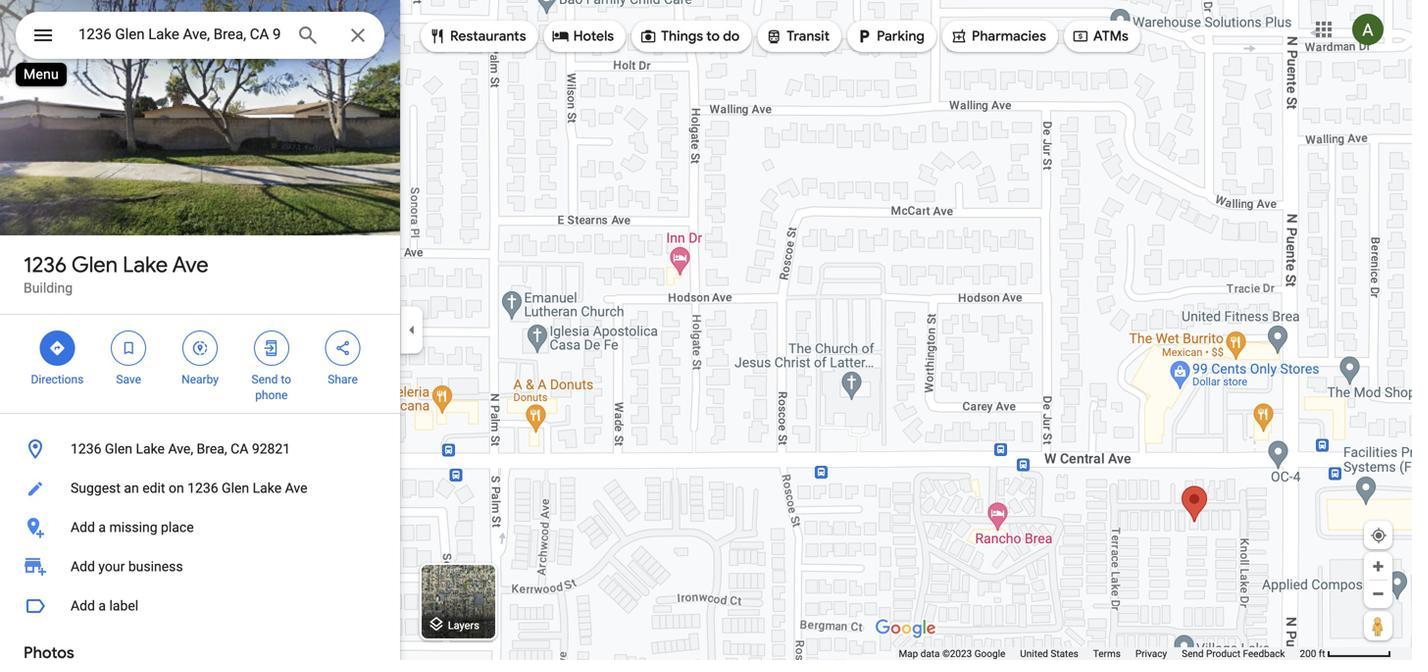 Task type: locate. For each thing, give the bounding box(es) containing it.
add inside add a label button
[[71, 598, 95, 614]]

1 horizontal spatial 1236
[[71, 441, 101, 457]]

to left do
[[707, 27, 720, 45]]

suggest
[[71, 480, 121, 496]]

1 a from the top
[[98, 519, 106, 536]]

add for add your business
[[71, 559, 95, 575]]

add a label
[[71, 598, 138, 614]]

a for label
[[98, 598, 106, 614]]

2 a from the top
[[98, 598, 106, 614]]

add inside add your business link
[[71, 559, 95, 575]]

add down "suggest"
[[71, 519, 95, 536]]

1 horizontal spatial ave
[[285, 480, 308, 496]]

to up phone
[[281, 373, 291, 387]]

1236 up building in the left of the page
[[24, 251, 67, 279]]

footer
[[899, 647, 1300, 660]]

collapse side panel image
[[401, 319, 423, 341]]

0 horizontal spatial to
[[281, 373, 291, 387]]

 button
[[16, 12, 71, 63]]

0 vertical spatial lake
[[123, 251, 168, 279]]

glen down ca
[[222, 480, 249, 496]]

missing
[[109, 519, 158, 536]]

1 vertical spatial ave
[[285, 480, 308, 496]]

add left label
[[71, 598, 95, 614]]

lake down 92821
[[253, 480, 282, 496]]

1236 for ave
[[24, 251, 67, 279]]

1 vertical spatial to
[[281, 373, 291, 387]]

ave up ''
[[172, 251, 209, 279]]

ft
[[1319, 648, 1326, 660]]

google account: angela cha  
(angela.cha@adept.ai) image
[[1353, 14, 1384, 45]]

send left product
[[1182, 648, 1204, 660]]

a
[[98, 519, 106, 536], [98, 598, 106, 614]]

0 vertical spatial 1236
[[24, 251, 67, 279]]

send inside send product feedback button
[[1182, 648, 1204, 660]]

add a label button
[[0, 587, 400, 626]]

on
[[169, 480, 184, 496]]

lake for ave
[[123, 251, 168, 279]]

0 vertical spatial send
[[252, 373, 278, 387]]

add a missing place button
[[0, 508, 400, 547]]

transit
[[787, 27, 830, 45]]

map
[[899, 648, 918, 660]]

3 add from the top
[[71, 598, 95, 614]]

zoom in image
[[1371, 559, 1386, 574]]

None field
[[78, 23, 281, 46]]

2 add from the top
[[71, 559, 95, 575]]

glen
[[71, 251, 118, 279], [105, 441, 132, 457], [222, 480, 249, 496]]

glen up an
[[105, 441, 132, 457]]

feedback
[[1243, 648, 1286, 660]]

ave
[[172, 251, 209, 279], [285, 480, 308, 496]]

glen up building in the left of the page
[[71, 251, 118, 279]]

terms
[[1094, 648, 1121, 660]]

1 vertical spatial a
[[98, 598, 106, 614]]

send inside send to phone
[[252, 373, 278, 387]]

a left label
[[98, 598, 106, 614]]

to
[[707, 27, 720, 45], [281, 373, 291, 387]]

ave down 92821
[[285, 480, 308, 496]]

send
[[252, 373, 278, 387], [1182, 648, 1204, 660]]

glen for ave
[[71, 251, 118, 279]]

an
[[124, 480, 139, 496]]

layers
[[448, 619, 480, 632]]


[[120, 337, 138, 359]]

google
[[975, 648, 1006, 660]]

privacy button
[[1136, 647, 1168, 660]]

footer containing map data ©2023 google
[[899, 647, 1300, 660]]

send up phone
[[252, 373, 278, 387]]

directions
[[31, 373, 84, 387]]

glen inside 1236 glen lake ave building
[[71, 251, 118, 279]]

send product feedback button
[[1182, 647, 1286, 660]]

1 vertical spatial send
[[1182, 648, 1204, 660]]

add
[[71, 519, 95, 536], [71, 559, 95, 575], [71, 598, 95, 614]]

0 vertical spatial add
[[71, 519, 95, 536]]

lake
[[123, 251, 168, 279], [136, 441, 165, 457], [253, 480, 282, 496]]

lake left ave,
[[136, 441, 165, 457]]

0 vertical spatial to
[[707, 27, 720, 45]]

add inside add a missing place button
[[71, 519, 95, 536]]

1236 for ave,
[[71, 441, 101, 457]]

2 vertical spatial lake
[[253, 480, 282, 496]]

share
[[328, 373, 358, 387]]

nearby
[[182, 373, 219, 387]]

1236 glen lake ave main content
[[0, 0, 400, 660]]

0 horizontal spatial ave
[[172, 251, 209, 279]]

1236 right 'on' on the bottom left of page
[[188, 480, 218, 496]]

0 vertical spatial glen
[[71, 251, 118, 279]]


[[1072, 26, 1090, 47]]

to inside send to phone
[[281, 373, 291, 387]]

hotels
[[574, 27, 614, 45]]

 hotels
[[552, 26, 614, 47]]

ca
[[231, 441, 249, 457]]

add for add a label
[[71, 598, 95, 614]]

200
[[1300, 648, 1317, 660]]

 restaurants
[[429, 26, 526, 47]]

1236
[[24, 251, 67, 279], [71, 441, 101, 457], [188, 480, 218, 496]]

0 horizontal spatial 1236
[[24, 251, 67, 279]]

1236 inside 1236 glen lake ave building
[[24, 251, 67, 279]]


[[31, 21, 55, 50]]

1 vertical spatial 1236
[[71, 441, 101, 457]]

0 vertical spatial a
[[98, 519, 106, 536]]

1236 glen lake ave, brea, ca 92821 button
[[0, 430, 400, 469]]

do
[[723, 27, 740, 45]]

ave inside 1236 glen lake ave building
[[172, 251, 209, 279]]

lake inside 1236 glen lake ave building
[[123, 251, 168, 279]]

2 vertical spatial 1236
[[188, 480, 218, 496]]

1 add from the top
[[71, 519, 95, 536]]

add left your
[[71, 559, 95, 575]]

your
[[98, 559, 125, 575]]

lake up 
[[123, 251, 168, 279]]

1 horizontal spatial send
[[1182, 648, 1204, 660]]

2 horizontal spatial 1236
[[188, 480, 218, 496]]

edit
[[142, 480, 165, 496]]


[[951, 26, 968, 47]]

1 vertical spatial add
[[71, 559, 95, 575]]

92821
[[252, 441, 291, 457]]

a left missing
[[98, 519, 106, 536]]

0 horizontal spatial send
[[252, 373, 278, 387]]

1236 up "suggest"
[[71, 441, 101, 457]]

 search field
[[16, 12, 385, 63]]

google maps element
[[0, 0, 1413, 660]]

1 horizontal spatial to
[[707, 27, 720, 45]]

1 vertical spatial lake
[[136, 441, 165, 457]]

1 vertical spatial glen
[[105, 441, 132, 457]]

things
[[661, 27, 703, 45]]

 pharmacies
[[951, 26, 1047, 47]]

footer inside the google maps element
[[899, 647, 1300, 660]]

1236 Glen Lake Ave, Brea, CA 92821 field
[[16, 12, 385, 59]]

 things to do
[[640, 26, 740, 47]]

 atms
[[1072, 26, 1129, 47]]

0 vertical spatial ave
[[172, 251, 209, 279]]

suggest an edit on 1236 glen lake ave button
[[0, 469, 400, 508]]

2 vertical spatial add
[[71, 598, 95, 614]]



Task type: vqa. For each thing, say whether or not it's contained in the screenshot.
Zoom in icon
yes



Task type: describe. For each thing, give the bounding box(es) containing it.

[[552, 26, 570, 47]]

send to phone
[[252, 373, 291, 402]]

save
[[116, 373, 141, 387]]

phone
[[255, 388, 288, 402]]

2 vertical spatial glen
[[222, 480, 249, 496]]

add your business
[[71, 559, 183, 575]]


[[429, 26, 446, 47]]

product
[[1207, 648, 1241, 660]]

show street view coverage image
[[1365, 611, 1393, 641]]

united
[[1021, 648, 1049, 660]]

states
[[1051, 648, 1079, 660]]


[[263, 337, 280, 359]]

add your business link
[[0, 547, 400, 587]]

ave inside button
[[285, 480, 308, 496]]

send product feedback
[[1182, 648, 1286, 660]]

 parking
[[856, 26, 925, 47]]

200 ft
[[1300, 648, 1326, 660]]

glen for ave,
[[105, 441, 132, 457]]

zoom out image
[[1371, 587, 1386, 601]]

200 ft button
[[1300, 648, 1392, 660]]

actions for 1236 glen lake ave region
[[0, 315, 400, 413]]

privacy
[[1136, 648, 1168, 660]]

show your location image
[[1371, 527, 1388, 544]]

©2023
[[943, 648, 972, 660]]

building
[[24, 280, 73, 296]]

add for add a missing place
[[71, 519, 95, 536]]

restaurants
[[450, 27, 526, 45]]

1236 glen lake ave, brea, ca 92821
[[71, 441, 291, 457]]

lake for ave,
[[136, 441, 165, 457]]

atms
[[1094, 27, 1129, 45]]


[[48, 337, 66, 359]]

place
[[161, 519, 194, 536]]


[[640, 26, 657, 47]]

united states button
[[1021, 647, 1079, 660]]

send for send to phone
[[252, 373, 278, 387]]

to inside the  things to do
[[707, 27, 720, 45]]

parking
[[877, 27, 925, 45]]

map data ©2023 google
[[899, 648, 1006, 660]]

suggest an edit on 1236 glen lake ave
[[71, 480, 308, 496]]

send for send product feedback
[[1182, 648, 1204, 660]]

none field inside 1236 glen lake ave, brea, ca 92821 field
[[78, 23, 281, 46]]

united states
[[1021, 648, 1079, 660]]

a for missing
[[98, 519, 106, 536]]

pharmacies
[[972, 27, 1047, 45]]


[[191, 337, 209, 359]]

business
[[128, 559, 183, 575]]


[[334, 337, 352, 359]]

data
[[921, 648, 940, 660]]

terms button
[[1094, 647, 1121, 660]]


[[856, 26, 873, 47]]

brea,
[[197, 441, 227, 457]]

label
[[109, 598, 138, 614]]

 transit
[[765, 26, 830, 47]]

add a missing place
[[71, 519, 194, 536]]

ave,
[[168, 441, 193, 457]]

1236 glen lake ave building
[[24, 251, 209, 296]]


[[765, 26, 783, 47]]



